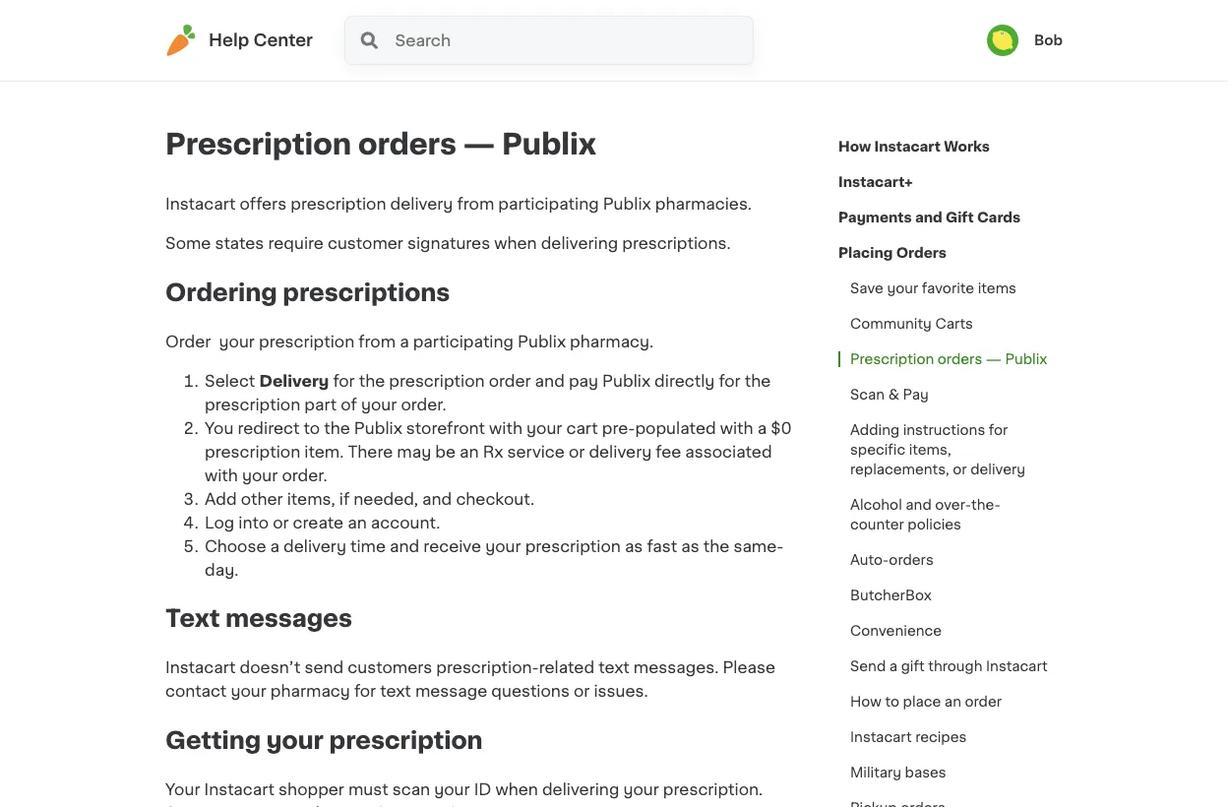Task type: describe. For each thing, give the bounding box(es) containing it.
for right directly
[[719, 373, 741, 389]]

when inside your instacart shopper must scan your id when delivering your prescription. some states may also require your signature.
[[496, 782, 538, 798]]

ordering
[[165, 280, 277, 304]]

item.
[[304, 444, 344, 460]]

for inside adding instructions for specific items, replacements, or delivery
[[989, 423, 1008, 437]]

auto-orders
[[851, 553, 934, 567]]

butcherbox
[[851, 589, 932, 602]]

scan
[[393, 782, 430, 798]]

text
[[165, 607, 220, 631]]

your inside for the prescription order and pay publix directly for the prescription part of your order.
[[361, 397, 397, 412]]

auto-
[[851, 553, 889, 567]]

instacart+ link
[[839, 164, 913, 200]]

&
[[889, 388, 900, 402]]

be
[[435, 444, 456, 460]]

ordering prescriptions
[[165, 280, 450, 304]]

some inside your instacart shopper must scan your id when delivering your prescription. some states may also require your signature.
[[165, 806, 211, 807]]

order. inside for the prescription order and pay publix directly for the prescription part of your order.
[[401, 397, 447, 412]]

pharmacies.
[[655, 196, 752, 212]]

also
[[306, 806, 339, 807]]

over-
[[935, 498, 972, 512]]

order inside for the prescription order and pay publix directly for the prescription part of your order.
[[489, 373, 531, 389]]

community
[[851, 317, 932, 331]]

items, inside you redirect to the publix storefront with your cart pre-populated with a $0 prescription item. there may be an rx service or delivery fee associated with your order. add other items, if needed, and checkout. log into or create an account. choose a delivery time and receive your prescription as fast as the same- day.
[[287, 491, 335, 507]]

1 some from the top
[[165, 235, 211, 251]]

butcherbox link
[[839, 578, 944, 613]]

how for how to place an order
[[851, 695, 882, 709]]

a inside send a gift through instacart link
[[890, 660, 898, 673]]

0 horizontal spatial prescription orders — publix
[[165, 130, 596, 158]]

offers
[[240, 196, 287, 212]]

there
[[348, 444, 393, 460]]

bob
[[1035, 33, 1063, 47]]

your left the id
[[434, 782, 470, 798]]

1 horizontal spatial text
[[599, 660, 630, 676]]

shopper
[[279, 782, 344, 798]]

fast
[[647, 538, 677, 554]]

contact
[[165, 684, 227, 700]]

0 vertical spatial from
[[457, 196, 494, 212]]

issues.
[[594, 684, 648, 700]]

instacart up instacart+ link
[[875, 140, 941, 154]]

states inside your instacart shopper must scan your id when delivering your prescription. some states may also require your signature.
[[215, 806, 264, 807]]

you redirect to the publix storefront with your cart pre-populated with a $0 prescription item. there may be an rx service or delivery fee associated with your order. add other items, if needed, and checkout. log into or create an account. choose a delivery time and receive your prescription as fast as the same- day.
[[205, 420, 792, 578]]

convenience
[[851, 624, 942, 638]]

your left 'prescription.'
[[624, 782, 659, 798]]

how instacart works link
[[839, 129, 990, 164]]

may inside your instacart shopper must scan your id when delivering your prescription. some states may also require your signature.
[[268, 806, 302, 807]]

prescription orders — publix link
[[839, 342, 1060, 377]]

send
[[305, 660, 344, 676]]

customers
[[348, 660, 432, 676]]

the-
[[972, 498, 1001, 512]]

how instacart works
[[839, 140, 990, 154]]

user avatar image
[[987, 25, 1019, 56]]

counter
[[851, 518, 904, 532]]

and left gift on the right top
[[915, 211, 943, 224]]

gift
[[946, 211, 974, 224]]

service
[[507, 444, 565, 460]]

auto-orders link
[[839, 542, 946, 578]]

0 vertical spatial participating
[[498, 196, 599, 212]]

community carts
[[851, 317, 974, 331]]

a left $0
[[758, 420, 767, 436]]

or down cart
[[569, 444, 585, 460]]

military bases
[[851, 766, 947, 780]]

adding instructions for specific items, replacements, or delivery link
[[839, 412, 1063, 487]]

create
[[293, 515, 344, 530]]

select delivery
[[205, 373, 329, 389]]

a down prescriptions
[[400, 334, 409, 349]]

alcohol and over-the- counter policies link
[[839, 487, 1063, 542]]

prescription up scan
[[329, 729, 483, 753]]

instacart inside your instacart shopper must scan your id when delivering your prescription. some states may also require your signature.
[[204, 782, 275, 798]]

of
[[341, 397, 357, 412]]

for inside instacart doesn't send customers prescription-related text messages. please contact your pharmacy for text message questions or issues.
[[354, 684, 376, 700]]

message
[[415, 684, 488, 700]]

prescription down the order  your prescription from a participating publix pharmacy.
[[389, 373, 485, 389]]

or right into
[[273, 515, 289, 530]]

needed,
[[354, 491, 418, 507]]

your inside instacart doesn't send customers prescription-related text messages. please contact your pharmacy for text message questions or issues.
[[231, 684, 267, 700]]

log
[[205, 515, 235, 530]]

choose
[[205, 538, 266, 554]]

0 horizontal spatial text
[[380, 684, 411, 700]]

items, inside adding instructions for specific items, replacements, or delivery
[[909, 443, 951, 457]]

populated
[[635, 420, 716, 436]]

messages
[[225, 607, 352, 631]]

1 vertical spatial from
[[359, 334, 396, 349]]

messages.
[[634, 660, 719, 676]]

bob link
[[987, 25, 1063, 56]]

getting
[[165, 729, 261, 753]]

publix inside you redirect to the publix storefront with your cart pre-populated with a $0 prescription item. there may be an rx service or delivery fee associated with your order. add other items, if needed, and checkout. log into or create an account. choose a delivery time and receive your prescription as fast as the same- day.
[[354, 420, 402, 436]]

save your favorite items
[[851, 282, 1017, 295]]

scan & pay link
[[839, 377, 941, 412]]

1 vertical spatial —
[[986, 352, 1002, 366]]

and inside for the prescription order and pay publix directly for the prescription part of your order.
[[535, 373, 565, 389]]

help
[[209, 32, 249, 49]]

some states require customer signatures when delivering prescriptions.
[[165, 235, 731, 251]]

prescription.
[[663, 782, 763, 798]]

save your favorite items link
[[839, 271, 1029, 306]]

signature.
[[442, 806, 520, 807]]

payments and gift cards link
[[839, 200, 1021, 235]]

select
[[205, 373, 255, 389]]

your down pharmacy
[[267, 729, 324, 753]]

directly
[[655, 373, 715, 389]]

questions
[[492, 684, 570, 700]]

0 vertical spatial prescription
[[165, 130, 352, 158]]

help center
[[209, 32, 313, 49]]

same-
[[734, 538, 784, 554]]

for the prescription order and pay publix directly for the prescription part of your order.
[[205, 373, 771, 412]]

part
[[304, 397, 337, 412]]

into
[[239, 515, 269, 530]]

prescription up delivery
[[259, 334, 355, 349]]

instacart recipes
[[851, 730, 967, 744]]

1 vertical spatial participating
[[413, 334, 514, 349]]

$0
[[771, 420, 792, 436]]

replacements,
[[851, 463, 950, 476]]

the up $0
[[745, 373, 771, 389]]

customer
[[328, 235, 403, 251]]

orders for auto-orders 'link'
[[889, 553, 934, 567]]

scan
[[851, 388, 885, 402]]

2 horizontal spatial with
[[720, 420, 754, 436]]



Task type: vqa. For each thing, say whether or not it's contained in the screenshot.
the top —
yes



Task type: locate. For each thing, give the bounding box(es) containing it.
order.
[[401, 397, 447, 412], [282, 467, 327, 483]]

delivery
[[390, 196, 453, 212], [589, 444, 652, 460], [971, 463, 1026, 476], [284, 538, 346, 554]]

Search search field
[[393, 17, 753, 64]]

order up the rx
[[489, 373, 531, 389]]

orders inside 'link'
[[889, 553, 934, 567]]

payments
[[839, 211, 912, 224]]

for up of
[[333, 373, 355, 389]]

rx
[[483, 444, 503, 460]]

receive
[[424, 538, 481, 554]]

pre-
[[602, 420, 635, 436]]

a
[[400, 334, 409, 349], [758, 420, 767, 436], [270, 538, 280, 554], [890, 660, 898, 673]]

1 vertical spatial when
[[496, 782, 538, 798]]

1 horizontal spatial with
[[489, 420, 523, 436]]

your right of
[[361, 397, 397, 412]]

adding instructions for specific items, replacements, or delivery
[[851, 423, 1026, 476]]

instacart right through
[[986, 660, 1048, 673]]

1 vertical spatial require
[[343, 806, 398, 807]]

other
[[241, 491, 283, 507]]

with up associated
[[720, 420, 754, 436]]

0 horizontal spatial to
[[304, 420, 320, 436]]

as
[[625, 538, 643, 554], [681, 538, 700, 554]]

the down of
[[324, 420, 350, 436]]

prescription orders — publix up instacart offers prescription delivery from participating publix pharmacies.
[[165, 130, 596, 158]]

the left same- at bottom
[[704, 538, 730, 554]]

with up the rx
[[489, 420, 523, 436]]

send a gift through instacart
[[851, 660, 1048, 673]]

an left the rx
[[460, 444, 479, 460]]

your
[[887, 282, 919, 295], [219, 334, 255, 349], [361, 397, 397, 412], [527, 420, 562, 436], [242, 467, 278, 483], [486, 538, 521, 554], [231, 684, 267, 700], [267, 729, 324, 753], [434, 782, 470, 798], [624, 782, 659, 798], [402, 806, 438, 807]]

your down doesn't
[[231, 684, 267, 700]]

0 vertical spatial an
[[460, 444, 479, 460]]

recipes
[[916, 730, 967, 744]]

cart
[[566, 420, 598, 436]]

to left place
[[885, 695, 900, 709]]

1 vertical spatial how
[[851, 695, 882, 709]]

delivery
[[259, 373, 329, 389]]

0 vertical spatial require
[[268, 235, 324, 251]]

order. inside you redirect to the publix storefront with your cart pre-populated with a $0 prescription item. there may be an rx service or delivery fee associated with your order. add other items, if needed, and checkout. log into or create an account. choose a delivery time and receive your prescription as fast as the same- day.
[[282, 467, 327, 483]]

and down account.
[[390, 538, 420, 554]]

order. up storefront
[[401, 397, 447, 412]]

to inside you redirect to the publix storefront with your cart pre-populated with a $0 prescription item. there may be an rx service or delivery fee associated with your order. add other items, if needed, and checkout. log into or create an account. choose a delivery time and receive your prescription as fast as the same- day.
[[304, 420, 320, 436]]

bases
[[905, 766, 947, 780]]

the down the order  your prescription from a participating publix pharmacy.
[[359, 373, 385, 389]]

0 vertical spatial states
[[215, 235, 264, 251]]

require up the ordering prescriptions
[[268, 235, 324, 251]]

require inside your instacart shopper must scan your id when delivering your prescription. some states may also require your signature.
[[343, 806, 398, 807]]

0 horizontal spatial orders
[[358, 130, 457, 158]]

1 as from the left
[[625, 538, 643, 554]]

instacart left offers
[[165, 196, 236, 212]]

from down prescriptions
[[359, 334, 396, 349]]

when right the signatures on the left
[[494, 235, 537, 251]]

0 horizontal spatial prescription
[[165, 130, 352, 158]]

1 vertical spatial an
[[348, 515, 367, 530]]

may inside you redirect to the publix storefront with your cart pre-populated with a $0 prescription item. there may be an rx service or delivery fee associated with your order. add other items, if needed, and checkout. log into or create an account. choose a delivery time and receive your prescription as fast as the same- day.
[[397, 444, 431, 460]]

with up 'add'
[[205, 467, 238, 483]]

associated
[[685, 444, 772, 460]]

prescriptions.
[[622, 235, 731, 251]]

and up the "policies"
[[906, 498, 932, 512]]

1 horizontal spatial order
[[965, 695, 1002, 709]]

or down related
[[574, 684, 590, 700]]

1 vertical spatial order.
[[282, 467, 327, 483]]

1 horizontal spatial to
[[885, 695, 900, 709]]

publix inside for the prescription order and pay publix directly for the prescription part of your order.
[[603, 373, 651, 389]]

prescription
[[165, 130, 352, 158], [851, 352, 934, 366]]

1 horizontal spatial from
[[457, 196, 494, 212]]

0 vertical spatial orders
[[358, 130, 457, 158]]

0 vertical spatial to
[[304, 420, 320, 436]]

text up issues.
[[599, 660, 630, 676]]

order. down item.
[[282, 467, 327, 483]]

you
[[205, 420, 234, 436]]

0 horizontal spatial require
[[268, 235, 324, 251]]

and left pay
[[535, 373, 565, 389]]

1 horizontal spatial require
[[343, 806, 398, 807]]

day.
[[205, 562, 239, 578]]

or up over-
[[953, 463, 967, 476]]

0 horizontal spatial with
[[205, 467, 238, 483]]

1 vertical spatial text
[[380, 684, 411, 700]]

your right save
[[887, 282, 919, 295]]

states down offers
[[215, 235, 264, 251]]

or inside adding instructions for specific items, replacements, or delivery
[[953, 463, 967, 476]]

delivering right the id
[[542, 782, 620, 798]]

how inside how instacart works link
[[839, 140, 871, 154]]

0 horizontal spatial as
[[625, 538, 643, 554]]

1 horizontal spatial prescription
[[851, 352, 934, 366]]

may left be
[[397, 444, 431, 460]]

some down your
[[165, 806, 211, 807]]

orders for prescription orders — publix link
[[938, 352, 983, 366]]

1 vertical spatial items,
[[287, 491, 335, 507]]

redirect
[[238, 420, 300, 436]]

instacart inside instacart doesn't send customers prescription-related text messages. please contact your pharmacy for text message questions or issues.
[[165, 660, 236, 676]]

orders up instacart offers prescription delivery from participating publix pharmacies.
[[358, 130, 457, 158]]

1 vertical spatial prescription
[[851, 352, 934, 366]]

0 vertical spatial order.
[[401, 397, 447, 412]]

require down must
[[343, 806, 398, 807]]

0 vertical spatial may
[[397, 444, 431, 460]]

works
[[944, 140, 990, 154]]

2 horizontal spatial orders
[[938, 352, 983, 366]]

instacart up the military
[[851, 730, 912, 744]]

instacart down getting
[[204, 782, 275, 798]]

a left gift at bottom
[[890, 660, 898, 673]]

a right choose
[[270, 538, 280, 554]]

for right instructions at right
[[989, 423, 1008, 437]]

to down part
[[304, 420, 320, 436]]

prescription orders — publix down carts
[[851, 352, 1048, 366]]

1 horizontal spatial orders
[[889, 553, 934, 567]]

instacart recipes link
[[839, 720, 979, 755]]

your down checkout.
[[486, 538, 521, 554]]

scan & pay
[[851, 388, 929, 402]]

instacart inside 'link'
[[851, 730, 912, 744]]

military bases link
[[839, 755, 959, 790]]

send
[[851, 660, 886, 673]]

0 vertical spatial when
[[494, 235, 537, 251]]

2 states from the top
[[215, 806, 264, 807]]

must
[[348, 782, 389, 798]]

0 vertical spatial how
[[839, 140, 871, 154]]

your up select
[[219, 334, 255, 349]]

some
[[165, 235, 211, 251], [165, 806, 211, 807]]

instructions
[[903, 423, 986, 437]]

text
[[599, 660, 630, 676], [380, 684, 411, 700]]

0 vertical spatial prescription orders — publix
[[165, 130, 596, 158]]

when
[[494, 235, 537, 251], [496, 782, 538, 798]]

some up ordering
[[165, 235, 211, 251]]

convenience link
[[839, 613, 954, 649]]

order down through
[[965, 695, 1002, 709]]

an up time
[[348, 515, 367, 530]]

instacart
[[875, 140, 941, 154], [165, 196, 236, 212], [986, 660, 1048, 673], [165, 660, 236, 676], [851, 730, 912, 744], [204, 782, 275, 798]]

0 vertical spatial text
[[599, 660, 630, 676]]

delivery down create
[[284, 538, 346, 554]]

to inside how to place an order link
[[885, 695, 900, 709]]

storefront
[[406, 420, 485, 436]]

items, down instructions at right
[[909, 443, 951, 457]]

and up account.
[[422, 491, 452, 507]]

military
[[851, 766, 902, 780]]

1 states from the top
[[215, 235, 264, 251]]

0 vertical spatial order
[[489, 373, 531, 389]]

0 horizontal spatial an
[[348, 515, 367, 530]]

how to place an order
[[851, 695, 1002, 709]]

pharmacy.
[[570, 334, 654, 349]]

text messages
[[165, 607, 352, 631]]

orders
[[896, 246, 947, 260]]

send a gift through instacart link
[[839, 649, 1060, 684]]

1 vertical spatial to
[[885, 695, 900, 709]]

delivery down pre- at the bottom of page
[[589, 444, 652, 460]]

orders down carts
[[938, 352, 983, 366]]

how up instacart+ link
[[839, 140, 871, 154]]

doesn't
[[240, 660, 301, 676]]

0 horizontal spatial from
[[359, 334, 396, 349]]

— down items
[[986, 352, 1002, 366]]

items, up create
[[287, 491, 335, 507]]

1 vertical spatial may
[[268, 806, 302, 807]]

instacart image
[[165, 25, 197, 56]]

save
[[851, 282, 884, 295]]

as right fast
[[681, 538, 700, 554]]

for down 'customers' on the left bottom of the page
[[354, 684, 376, 700]]

prescription up customer
[[291, 196, 386, 212]]

how inside how to place an order link
[[851, 695, 882, 709]]

from up the signatures on the left
[[457, 196, 494, 212]]

0 horizontal spatial order
[[489, 373, 531, 389]]

0 horizontal spatial may
[[268, 806, 302, 807]]

1 vertical spatial states
[[215, 806, 264, 807]]

0 vertical spatial some
[[165, 235, 211, 251]]

2 some from the top
[[165, 806, 211, 807]]

may
[[397, 444, 431, 460], [268, 806, 302, 807]]

2 vertical spatial orders
[[889, 553, 934, 567]]

an right place
[[945, 695, 962, 709]]

1 horizontal spatial may
[[397, 444, 431, 460]]

1 horizontal spatial prescription orders — publix
[[851, 352, 1048, 366]]

policies
[[908, 518, 962, 532]]

your up 'other'
[[242, 467, 278, 483]]

1 horizontal spatial order.
[[401, 397, 447, 412]]

delivery up some states require customer signatures when delivering prescriptions.
[[390, 196, 453, 212]]

may down 'shopper'
[[268, 806, 302, 807]]

2 vertical spatial an
[[945, 695, 962, 709]]

0 vertical spatial delivering
[[541, 235, 618, 251]]

1 vertical spatial order
[[965, 695, 1002, 709]]

prescription
[[291, 196, 386, 212], [259, 334, 355, 349], [389, 373, 485, 389], [205, 397, 300, 412], [205, 444, 300, 460], [525, 538, 621, 554], [329, 729, 483, 753]]

account.
[[371, 515, 440, 530]]

instacart up "contact"
[[165, 660, 236, 676]]

delivering
[[541, 235, 618, 251], [542, 782, 620, 798]]

2 horizontal spatial an
[[945, 695, 962, 709]]

items
[[978, 282, 1017, 295]]

instacart+
[[839, 175, 913, 189]]

when right the id
[[496, 782, 538, 798]]

favorite
[[922, 282, 975, 295]]

from
[[457, 196, 494, 212], [359, 334, 396, 349]]

prescription down community on the right top of page
[[851, 352, 934, 366]]

1 horizontal spatial —
[[986, 352, 1002, 366]]

as left fast
[[625, 538, 643, 554]]

prescription left fast
[[525, 538, 621, 554]]

time
[[350, 538, 386, 554]]

signatures
[[407, 235, 490, 251]]

delivering inside your instacart shopper must scan your id when delivering your prescription. some states may also require your signature.
[[542, 782, 620, 798]]

0 horizontal spatial items,
[[287, 491, 335, 507]]

0 horizontal spatial —
[[463, 130, 495, 158]]

pay
[[569, 373, 599, 389]]

0 horizontal spatial order.
[[282, 467, 327, 483]]

delivery up the- on the right of the page
[[971, 463, 1026, 476]]

0 vertical spatial items,
[[909, 443, 951, 457]]

1 vertical spatial some
[[165, 806, 211, 807]]

0 vertical spatial —
[[463, 130, 495, 158]]

your up service
[[527, 420, 562, 436]]

with
[[489, 420, 523, 436], [720, 420, 754, 436], [205, 467, 238, 483]]

order  your prescription from a participating publix pharmacy.
[[165, 334, 654, 349]]

— up instacart offers prescription delivery from participating publix pharmacies.
[[463, 130, 495, 158]]

please
[[723, 660, 776, 676]]

prescription up offers
[[165, 130, 352, 158]]

1 vertical spatial prescription orders — publix
[[851, 352, 1048, 366]]

how for how instacart works
[[839, 140, 871, 154]]

orders up the butcherbox
[[889, 553, 934, 567]]

items,
[[909, 443, 951, 457], [287, 491, 335, 507]]

id
[[474, 782, 492, 798]]

if
[[339, 491, 350, 507]]

prescription down 'redirect'
[[205, 444, 300, 460]]

delivery inside adding instructions for specific items, replacements, or delivery
[[971, 463, 1026, 476]]

1 horizontal spatial an
[[460, 444, 479, 460]]

your down scan
[[402, 806, 438, 807]]

the
[[359, 373, 385, 389], [745, 373, 771, 389], [324, 420, 350, 436], [704, 538, 730, 554]]

require
[[268, 235, 324, 251], [343, 806, 398, 807]]

how down send
[[851, 695, 882, 709]]

states down getting
[[215, 806, 264, 807]]

delivering left prescriptions.
[[541, 235, 618, 251]]

1 horizontal spatial as
[[681, 538, 700, 554]]

getting your prescription
[[165, 729, 483, 753]]

how to place an order link
[[839, 684, 1014, 720]]

states
[[215, 235, 264, 251], [215, 806, 264, 807]]

center
[[253, 32, 313, 49]]

prescription down select delivery on the left
[[205, 397, 300, 412]]

2 as from the left
[[681, 538, 700, 554]]

or inside instacart doesn't send customers prescription-related text messages. please contact your pharmacy for text message questions or issues.
[[574, 684, 590, 700]]

1 vertical spatial orders
[[938, 352, 983, 366]]

and inside "alcohol and over-the- counter policies"
[[906, 498, 932, 512]]

text down 'customers' on the left bottom of the page
[[380, 684, 411, 700]]

1 horizontal spatial items,
[[909, 443, 951, 457]]

1 vertical spatial delivering
[[542, 782, 620, 798]]



